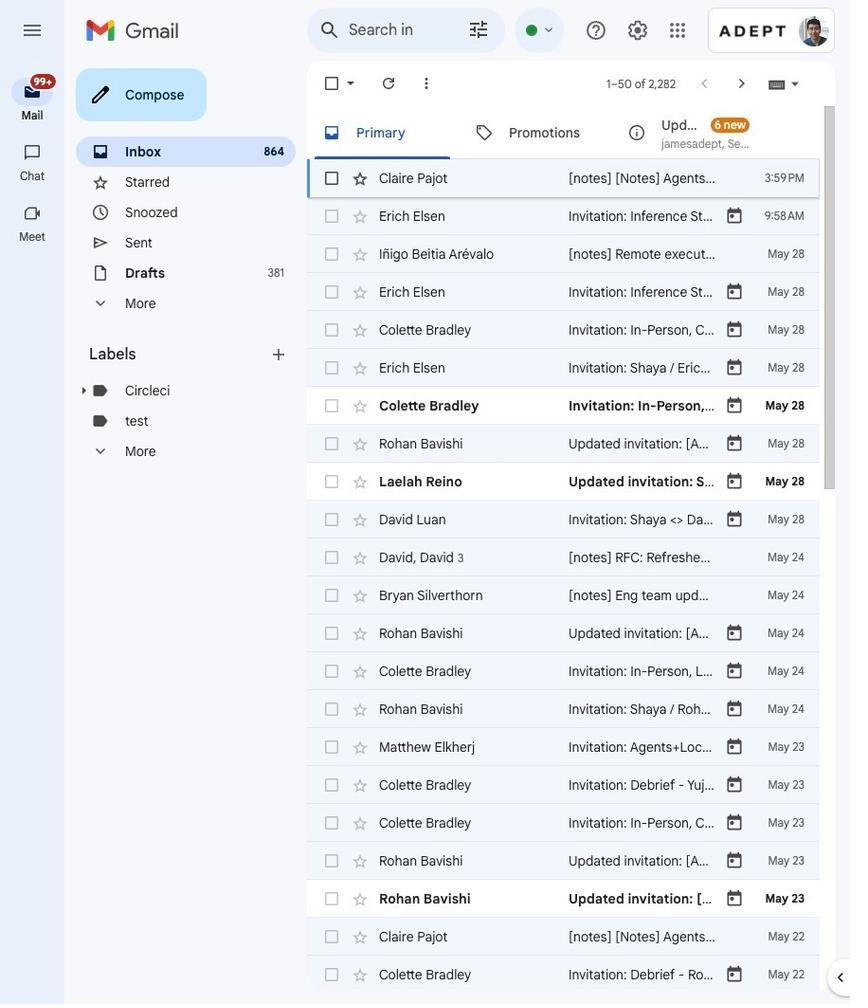 Task type: describe. For each thing, give the bounding box(es) containing it.
1 row from the top
[[307, 159, 841, 197]]

calendar event image for 18th row from the bottom of the page
[[725, 320, 744, 339]]

search in mail image
[[313, 13, 347, 47]]

primary tab
[[307, 106, 458, 159]]

20 row from the top
[[307, 880, 850, 918]]

Search in mail search field
[[307, 8, 505, 53]]

11 row from the top
[[307, 539, 850, 576]]

more email options image
[[417, 74, 436, 93]]

19 row from the top
[[307, 842, 850, 880]]

6 row from the top
[[307, 349, 850, 387]]

refresh image
[[379, 74, 398, 93]]

22 row from the top
[[307, 956, 850, 994]]

17 row from the top
[[307, 766, 850, 804]]

older image
[[733, 74, 752, 93]]

calendar event image for 7th row from the bottom of the page
[[725, 738, 744, 757]]

calendar event image for eighth row from the top
[[725, 434, 744, 453]]

7 row from the top
[[307, 387, 850, 425]]

Search in mail text field
[[349, 21, 414, 40]]

9 row from the top
[[307, 463, 850, 501]]

14 row from the top
[[307, 652, 850, 690]]

support image
[[585, 19, 608, 42]]

settings image
[[627, 19, 649, 42]]

calendar event image for 13th row
[[725, 624, 744, 643]]

gmail image
[[85, 11, 189, 49]]

2 row from the top
[[307, 197, 850, 235]]

10 row from the top
[[307, 501, 850, 539]]

15 row from the top
[[307, 690, 850, 728]]

select input tool image
[[790, 76, 801, 91]]

18 row from the top
[[307, 804, 850, 842]]



Task type: locate. For each thing, give the bounding box(es) containing it.
calendar event image for 16th row from the bottom
[[725, 396, 744, 415]]

3 calendar event image from the top
[[725, 434, 744, 453]]

calendar event image for 9th row from the top of the page
[[725, 472, 744, 491]]

None checkbox
[[322, 74, 341, 93], [322, 320, 341, 339], [322, 396, 341, 415], [322, 548, 341, 567], [322, 624, 341, 643], [322, 738, 341, 757], [322, 776, 341, 795], [322, 814, 341, 832], [322, 927, 341, 946], [322, 74, 341, 93], [322, 320, 341, 339], [322, 396, 341, 415], [322, 548, 341, 567], [322, 624, 341, 643], [322, 738, 341, 757], [322, 776, 341, 795], [322, 814, 341, 832], [322, 927, 341, 946]]

None checkbox
[[322, 169, 341, 188], [322, 207, 341, 226], [322, 245, 341, 264], [322, 283, 341, 302], [322, 358, 341, 377], [322, 434, 341, 453], [322, 472, 341, 491], [322, 510, 341, 529], [322, 586, 341, 605], [322, 662, 341, 681], [322, 700, 341, 719], [322, 851, 341, 870], [322, 889, 341, 908], [322, 965, 341, 984], [322, 169, 341, 188], [322, 207, 341, 226], [322, 245, 341, 264], [322, 283, 341, 302], [322, 358, 341, 377], [322, 434, 341, 453], [322, 472, 341, 491], [322, 510, 341, 529], [322, 586, 341, 605], [322, 662, 341, 681], [322, 700, 341, 719], [322, 851, 341, 870], [322, 889, 341, 908], [322, 965, 341, 984]]

6 calendar event image from the top
[[725, 738, 744, 757]]

tab list
[[307, 106, 820, 159]]

1 calendar event image from the top
[[725, 320, 744, 339]]

5 calendar event image from the top
[[725, 662, 744, 681]]

main content
[[307, 106, 850, 1004]]

calendar event image
[[725, 207, 744, 226], [725, 283, 744, 302], [725, 358, 744, 377], [725, 472, 744, 491], [725, 510, 744, 529], [725, 738, 744, 757]]

5 calendar event image from the top
[[725, 510, 744, 529]]

4 row from the top
[[307, 273, 850, 311]]

13 row from the top
[[307, 614, 850, 652]]

1 calendar event image from the top
[[725, 207, 744, 226]]

calendar event image for 14th row from the top of the page
[[725, 662, 744, 681]]

calendar event image for 6th row
[[725, 358, 744, 377]]

4 calendar event image from the top
[[725, 472, 744, 491]]

main menu image
[[21, 19, 44, 42]]

advanced search options image
[[460, 10, 498, 48]]

navigation
[[0, 61, 66, 1004]]

calendar event image for 21th row from the bottom of the page
[[725, 207, 744, 226]]

2 calendar event image from the top
[[725, 396, 744, 415]]

5 row from the top
[[307, 311, 850, 349]]

3 calendar event image from the top
[[725, 358, 744, 377]]

row
[[307, 159, 841, 197], [307, 197, 850, 235], [307, 235, 820, 273], [307, 273, 850, 311], [307, 311, 850, 349], [307, 349, 850, 387], [307, 387, 850, 425], [307, 425, 850, 463], [307, 463, 850, 501], [307, 501, 850, 539], [307, 539, 850, 576], [307, 576, 822, 614], [307, 614, 850, 652], [307, 652, 850, 690], [307, 690, 850, 728], [307, 728, 850, 766], [307, 766, 850, 804], [307, 804, 850, 842], [307, 842, 850, 880], [307, 880, 850, 918], [307, 918, 844, 956], [307, 956, 850, 994]]

calendar event image for 19th row from the bottom of the page
[[725, 283, 744, 302]]

8 row from the top
[[307, 425, 850, 463]]

4 calendar event image from the top
[[725, 624, 744, 643]]

6 calendar event image from the top
[[725, 700, 744, 719]]

calendar event image
[[725, 320, 744, 339], [725, 396, 744, 415], [725, 434, 744, 453], [725, 624, 744, 643], [725, 662, 744, 681], [725, 700, 744, 719]]

calendar event image for 8th row from the bottom
[[725, 700, 744, 719]]

12 row from the top
[[307, 576, 822, 614]]

3 row from the top
[[307, 235, 820, 273]]

heading
[[0, 108, 64, 123], [0, 169, 64, 184], [0, 229, 64, 245], [89, 345, 269, 364]]

promotions tab
[[460, 106, 612, 159]]

calendar event image for 10th row from the top of the page
[[725, 510, 744, 529]]

updates, 6 new messages, tab
[[612, 106, 765, 159]]

16 row from the top
[[307, 728, 850, 766]]

21 row from the top
[[307, 918, 844, 956]]

2 calendar event image from the top
[[725, 283, 744, 302]]



Task type: vqa. For each thing, say whether or not it's contained in the screenshot.
Main Menu at top
no



